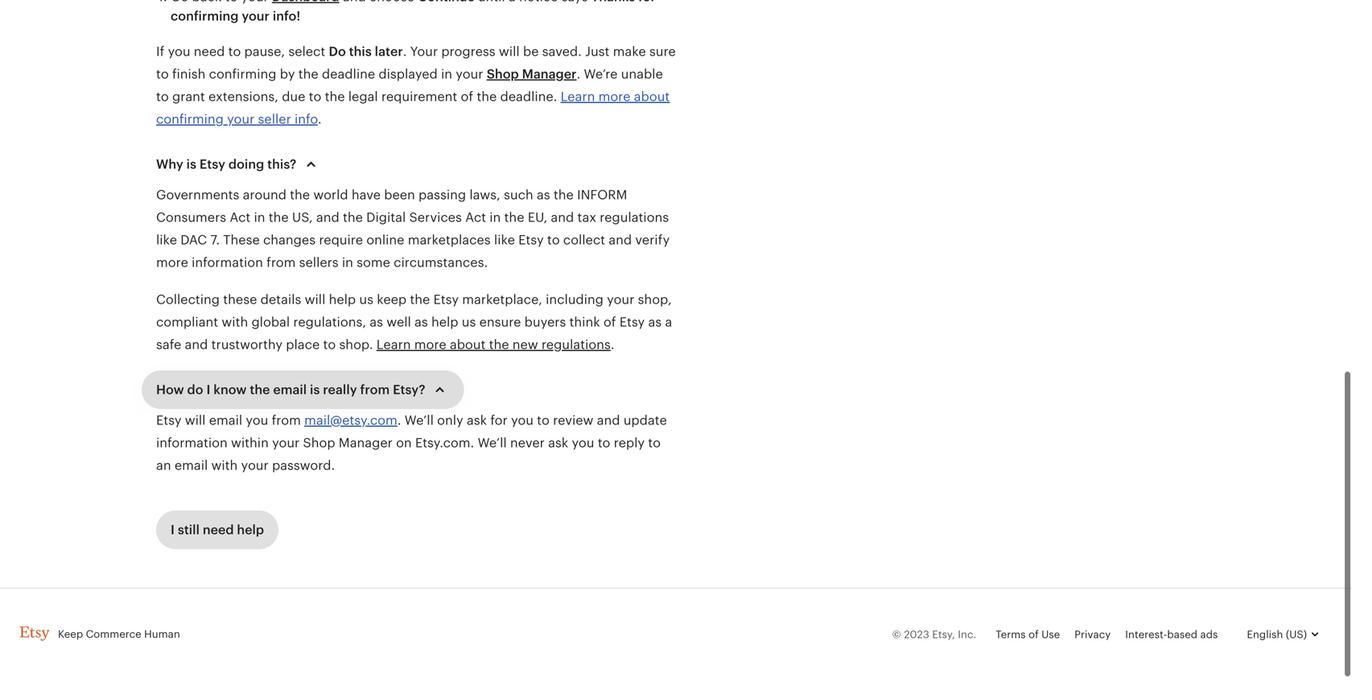 Task type: vqa. For each thing, say whether or not it's contained in the screenshot.
Contact Payoneer for help with your deposit.
no



Task type: describe. For each thing, give the bounding box(es) containing it.
terms
[[996, 629, 1026, 641]]

inform
[[577, 188, 628, 202]]

© 2023 etsy, inc.
[[893, 629, 977, 641]]

confirming inside learn more about confirming your seller info
[[156, 112, 224, 126]]

know
[[214, 382, 247, 397]]

make
[[613, 44, 646, 59]]

legal
[[348, 89, 378, 104]]

. for . your progress will be saved. just make sure to finish confirming by the deadline displayed in your
[[403, 44, 407, 59]]

review
[[553, 413, 594, 428]]

grant
[[172, 89, 205, 104]]

the left 'deadline.'
[[477, 89, 497, 104]]

the down such
[[505, 210, 525, 225]]

to left pause,
[[228, 44, 241, 59]]

and left tax
[[551, 210, 574, 225]]

why is etsy doing this? button
[[142, 145, 335, 184]]

us,
[[292, 210, 313, 225]]

some
[[357, 255, 390, 270]]

ensure
[[480, 315, 521, 329]]

safe
[[156, 337, 181, 352]]

digital
[[366, 210, 406, 225]]

0 vertical spatial us
[[359, 292, 374, 307]]

with inside . we'll only ask for you to review and update information within your shop manager on etsy.com. we'll never ask you to reply to an email with your password.
[[211, 458, 238, 473]]

regulations inside governments around the world have been passing laws, such as the inform consumers act in the us, and the digital services act in the eu, and tax regulations like dac 7. these changes require online marketplaces like etsy to collect and verify more information from sellers in some circumstances.
[[600, 210, 669, 225]]

english
[[1248, 629, 1284, 641]]

marketplaces
[[408, 233, 491, 247]]

your
[[410, 44, 438, 59]]

information inside . we'll only ask for you to review and update information within your shop manager on etsy.com. we'll never ask you to reply to an email with your password.
[[156, 436, 228, 450]]

2 horizontal spatial of
[[1029, 629, 1039, 641]]

2 like from the left
[[494, 233, 515, 247]]

unable
[[621, 67, 663, 81]]

1 like from the left
[[156, 233, 177, 247]]

help inside 'link'
[[237, 523, 264, 537]]

this
[[349, 44, 372, 59]]

learn for learn more about confirming your seller info
[[561, 89, 595, 104]]

and inside the collecting these details will help us keep the etsy marketplace, including your shop, compliant with global regulations, as well as help us ensure buyers think of etsy as a safe and trustworthy place to shop.
[[185, 337, 208, 352]]

to inside governments around the world have been passing laws, such as the inform consumers act in the us, and the digital services act in the eu, and tax regulations like dac 7. these changes require online marketplaces like etsy to collect and verify more information from sellers in some circumstances.
[[547, 233, 560, 247]]

within
[[231, 436, 269, 450]]

learn more about confirming your seller info
[[156, 89, 670, 126]]

your down within
[[241, 458, 269, 473]]

privacy
[[1075, 629, 1111, 641]]

. your progress will be saved. just make sure to finish confirming by the deadline displayed in your
[[156, 44, 676, 81]]

why is etsy doing this?
[[156, 157, 297, 172]]

(us)
[[1287, 629, 1308, 641]]

keep
[[377, 292, 407, 307]]

passing
[[419, 188, 466, 202]]

etsy?
[[393, 382, 426, 397]]

to left grant
[[156, 89, 169, 104]]

select
[[289, 44, 326, 59]]

thanks
[[592, 0, 636, 4]]

info
[[295, 112, 318, 126]]

© 2023 etsy, inc. link
[[893, 629, 977, 641]]

0 horizontal spatial ask
[[467, 413, 487, 428]]

0 vertical spatial we'll
[[405, 413, 434, 428]]

2023
[[904, 629, 930, 641]]

about for learn more about confirming your seller info
[[634, 89, 670, 104]]

global
[[252, 315, 290, 329]]

1 act from the left
[[230, 210, 251, 225]]

2 act from the left
[[466, 210, 486, 225]]

dac
[[181, 233, 207, 247]]

from inside "dropdown button"
[[360, 382, 390, 397]]

regulations,
[[293, 315, 366, 329]]

. we'll only ask for you to review and update information within your shop manager on etsy.com. we'll never ask you to reply to an email with your password.
[[156, 413, 667, 473]]

as right 'well'
[[415, 315, 428, 329]]

to right due
[[309, 89, 322, 104]]

7.
[[210, 233, 220, 247]]

etsy inside dropdown button
[[200, 157, 225, 172]]

to inside the collecting these details will help us keep the etsy marketplace, including your shop, compliant with global regulations, as well as help us ensure buyers think of etsy as a safe and trustworthy place to shop.
[[323, 337, 336, 352]]

including
[[546, 292, 604, 307]]

ads
[[1201, 629, 1219, 641]]

learn more about confirming your seller info link
[[156, 89, 670, 126]]

about for learn more about the new regulations .
[[450, 337, 486, 352]]

commerce
[[86, 628, 141, 640]]

mail@etsy.com
[[304, 413, 398, 428]]

for inside . we'll only ask for you to review and update information within your shop manager on etsy.com. we'll never ask you to reply to an email with your password.
[[491, 413, 508, 428]]

collecting these details will help us keep the etsy marketplace, including your shop, compliant with global regulations, as well as help us ensure buyers think of etsy as a safe and trustworthy place to shop.
[[156, 292, 673, 352]]

is inside why is etsy doing this? dropdown button
[[187, 157, 197, 172]]

later
[[375, 44, 403, 59]]

etsy.com.
[[415, 436, 474, 450]]

learn for learn more about the new regulations .
[[377, 337, 411, 352]]

well
[[387, 315, 411, 329]]

due
[[282, 89, 306, 104]]

1 vertical spatial help
[[432, 315, 459, 329]]

english (us)
[[1248, 629, 1308, 641]]

how do i know the email is really from etsy? button
[[142, 370, 464, 409]]

buyers
[[525, 315, 566, 329]]

the left inform
[[554, 188, 574, 202]]

if you need to pause, select do this later
[[156, 44, 403, 59]]

more for learn more about confirming your seller info
[[599, 89, 631, 104]]

just
[[585, 44, 610, 59]]

your inside . your progress will be saved. just make sure to finish confirming by the deadline displayed in your
[[456, 67, 484, 81]]

keep
[[58, 628, 83, 640]]

to down update
[[648, 436, 661, 450]]

based
[[1168, 629, 1198, 641]]

as inside governments around the world have been passing laws, such as the inform consumers act in the us, and the digital services act in the eu, and tax regulations like dac 7. these changes require online marketplaces like etsy to collect and verify more information from sellers in some circumstances.
[[537, 188, 550, 202]]

circumstances.
[[394, 255, 488, 270]]

the up us, at the left
[[290, 188, 310, 202]]

these
[[223, 292, 257, 307]]

collecting
[[156, 292, 220, 307]]

interest-based ads link
[[1126, 629, 1219, 641]]

inc.
[[958, 629, 977, 641]]

i still need help link
[[156, 511, 279, 549]]

governments around the world have been passing laws, such as the inform consumers act in the us, and the digital services act in the eu, and tax regulations like dac 7. these changes require online marketplaces like etsy to collect and verify more information from sellers in some circumstances.
[[156, 188, 670, 270]]

changes
[[263, 233, 316, 247]]

your inside learn more about confirming your seller info
[[227, 112, 255, 126]]

shop,
[[638, 292, 672, 307]]

this?
[[267, 157, 297, 172]]

and down world
[[316, 210, 340, 225]]

on
[[396, 436, 412, 450]]

never
[[510, 436, 545, 450]]

etsy inside governments around the world have been passing laws, such as the inform consumers act in the us, and the digital services act in the eu, and tax regulations like dac 7. these changes require online marketplaces like etsy to collect and verify more information from sellers in some circumstances.
[[519, 233, 544, 247]]

how do i know the email is really from etsy?
[[156, 382, 426, 397]]

online
[[367, 233, 405, 247]]

shop inside . we'll only ask for you to review and update information within your shop manager on etsy.com. we'll never ask you to reply to an email with your password.
[[303, 436, 335, 450]]

more for learn more about the new regulations .
[[415, 337, 447, 352]]

interest-
[[1126, 629, 1168, 641]]

human
[[144, 628, 180, 640]]

etsy down the shop, on the left
[[620, 315, 645, 329]]

the inside "dropdown button"
[[250, 382, 270, 397]]



Task type: locate. For each thing, give the bounding box(es) containing it.
you right if
[[168, 44, 190, 59]]

1 horizontal spatial about
[[634, 89, 670, 104]]

with
[[222, 315, 248, 329], [211, 458, 238, 473]]

confirming up extensions,
[[209, 67, 277, 81]]

will inside the collecting these details will help us keep the etsy marketplace, including your shop, compliant with global regulations, as well as help us ensure buyers think of etsy as a safe and trustworthy place to shop.
[[305, 292, 326, 307]]

learn
[[561, 89, 595, 104], [377, 337, 411, 352]]

to left reply
[[598, 436, 611, 450]]

1 vertical spatial we'll
[[478, 436, 507, 450]]

1 vertical spatial confirming
[[209, 67, 277, 81]]

0 vertical spatial of
[[461, 89, 474, 104]]

manager inside . we'll only ask for you to review and update information within your shop manager on etsy.com. we'll never ask you to reply to an email with your password.
[[339, 436, 393, 450]]

0 horizontal spatial more
[[156, 255, 188, 270]]

2 vertical spatial will
[[185, 413, 206, 428]]

help
[[329, 292, 356, 307], [432, 315, 459, 329], [237, 523, 264, 537]]

these
[[223, 233, 260, 247]]

compliant
[[156, 315, 218, 329]]

learn inside learn more about confirming your seller info
[[561, 89, 595, 104]]

why
[[156, 157, 183, 172]]

for right "only"
[[491, 413, 508, 428]]

shop up 'deadline.'
[[487, 67, 519, 81]]

world
[[314, 188, 348, 202]]

in down around
[[254, 210, 265, 225]]

0 vertical spatial confirming
[[171, 9, 239, 23]]

by
[[280, 67, 295, 81]]

as left 'well'
[[370, 315, 383, 329]]

the right keep at the left of the page
[[410, 292, 430, 307]]

etsy down circumstances.
[[434, 292, 459, 307]]

only
[[437, 413, 464, 428]]

verify
[[636, 233, 670, 247]]

1 horizontal spatial learn
[[561, 89, 595, 104]]

2 horizontal spatial more
[[599, 89, 631, 104]]

1 vertical spatial manager
[[339, 436, 393, 450]]

1 horizontal spatial ask
[[548, 436, 569, 450]]

1 vertical spatial regulations
[[542, 337, 611, 352]]

. for .
[[318, 112, 322, 126]]

1 horizontal spatial shop
[[487, 67, 519, 81]]

. for . we're unable to grant extensions, due to the legal requirement of the deadline.
[[577, 67, 581, 81]]

1 vertical spatial us
[[462, 315, 476, 329]]

0 horizontal spatial of
[[461, 89, 474, 104]]

etsy left doing
[[200, 157, 225, 172]]

2 horizontal spatial will
[[499, 44, 520, 59]]

and inside . we'll only ask for you to review and update information within your shop manager on etsy.com. we'll never ask you to reply to an email with your password.
[[597, 413, 620, 428]]

. inside . we'll only ask for you to review and update information within your shop manager on etsy.com. we'll never ask you to reply to an email with your password.
[[398, 413, 401, 428]]

etsy,
[[933, 629, 956, 641]]

your
[[242, 9, 270, 23], [456, 67, 484, 81], [227, 112, 255, 126], [607, 292, 635, 307], [272, 436, 300, 450], [241, 458, 269, 473]]

and up reply
[[597, 413, 620, 428]]

regulations down think at the left top
[[542, 337, 611, 352]]

1 vertical spatial will
[[305, 292, 326, 307]]

i inside 'link'
[[171, 523, 175, 537]]

0 horizontal spatial for
[[491, 413, 508, 428]]

0 horizontal spatial like
[[156, 233, 177, 247]]

for right thanks
[[639, 0, 656, 4]]

pause,
[[244, 44, 285, 59]]

and left verify
[[609, 233, 632, 247]]

require
[[319, 233, 363, 247]]

from left etsy?
[[360, 382, 390, 397]]

finish
[[172, 67, 206, 81]]

0 horizontal spatial will
[[185, 413, 206, 428]]

place
[[286, 337, 320, 352]]

the right by
[[299, 67, 319, 81]]

more down the we're
[[599, 89, 631, 104]]

more inside learn more about confirming your seller info
[[599, 89, 631, 104]]

details
[[261, 292, 301, 307]]

2 vertical spatial from
[[272, 413, 301, 428]]

such
[[504, 188, 534, 202]]

the left us, at the left
[[269, 210, 289, 225]]

0 horizontal spatial is
[[187, 157, 197, 172]]

confirming up finish at left
[[171, 9, 239, 23]]

learn more about the new regulations link
[[377, 337, 611, 352]]

confirming
[[171, 9, 239, 23], [209, 67, 277, 81], [156, 112, 224, 126]]

you down the review
[[572, 436, 595, 450]]

need for help
[[203, 523, 234, 537]]

will for be
[[499, 44, 520, 59]]

manager down 'mail@etsy.com' link
[[339, 436, 393, 450]]

1 horizontal spatial i
[[207, 382, 211, 397]]

0 horizontal spatial i
[[171, 523, 175, 537]]

about inside learn more about confirming your seller info
[[634, 89, 670, 104]]

of left use
[[1029, 629, 1039, 641]]

email inside "dropdown button"
[[273, 382, 307, 397]]

0 horizontal spatial shop
[[303, 436, 335, 450]]

1 horizontal spatial help
[[329, 292, 356, 307]]

0 vertical spatial learn
[[561, 89, 595, 104]]

ask
[[467, 413, 487, 428], [548, 436, 569, 450]]

your down etsy will email you from mail@etsy.com
[[272, 436, 300, 450]]

etsy image
[[19, 626, 50, 641]]

to inside . your progress will be saved. just make sure to finish confirming by the deadline displayed in your
[[156, 67, 169, 81]]

confirming inside the thanks for confirming your info!
[[171, 9, 239, 23]]

about down unable
[[634, 89, 670, 104]]

ask down the review
[[548, 436, 569, 450]]

sellers
[[299, 255, 339, 270]]

2 vertical spatial email
[[175, 458, 208, 473]]

in down laws,
[[490, 210, 501, 225]]

sure
[[650, 44, 676, 59]]

i inside "dropdown button"
[[207, 382, 211, 397]]

confirming down grant
[[156, 112, 224, 126]]

0 vertical spatial help
[[329, 292, 356, 307]]

0 horizontal spatial help
[[237, 523, 264, 537]]

and
[[316, 210, 340, 225], [551, 210, 574, 225], [609, 233, 632, 247], [185, 337, 208, 352], [597, 413, 620, 428]]

0 vertical spatial manager
[[522, 67, 577, 81]]

0 horizontal spatial email
[[175, 458, 208, 473]]

. we're unable to grant extensions, due to the legal requirement of the deadline.
[[156, 67, 663, 104]]

1 horizontal spatial more
[[415, 337, 447, 352]]

is inside how do i know the email is really from etsy? "dropdown button"
[[310, 382, 320, 397]]

your inside the collecting these details will help us keep the etsy marketplace, including your shop, compliant with global regulations, as well as help us ensure buyers think of etsy as a safe and trustworthy place to shop.
[[607, 292, 635, 307]]

the up require
[[343, 210, 363, 225]]

your left the shop, on the left
[[607, 292, 635, 307]]

in down require
[[342, 255, 353, 270]]

is right why
[[187, 157, 197, 172]]

0 horizontal spatial about
[[450, 337, 486, 352]]

your left info! at the left
[[242, 9, 270, 23]]

etsy down eu,
[[519, 233, 544, 247]]

of inside the collecting these details will help us keep the etsy marketplace, including your shop, compliant with global regulations, as well as help us ensure buyers think of etsy as a safe and trustworthy place to shop.
[[604, 315, 616, 329]]

the down ensure
[[489, 337, 509, 352]]

and down the 'compliant'
[[185, 337, 208, 352]]

will left be
[[499, 44, 520, 59]]

of
[[461, 89, 474, 104], [604, 315, 616, 329], [1029, 629, 1039, 641]]

like left dac
[[156, 233, 177, 247]]

0 vertical spatial email
[[273, 382, 307, 397]]

1 vertical spatial more
[[156, 255, 188, 270]]

how
[[156, 382, 184, 397]]

etsy will email you from mail@etsy.com
[[156, 413, 398, 428]]

1 horizontal spatial manager
[[522, 67, 577, 81]]

to down regulations,
[[323, 337, 336, 352]]

0 vertical spatial more
[[599, 89, 631, 104]]

2 vertical spatial more
[[415, 337, 447, 352]]

1 vertical spatial learn
[[377, 337, 411, 352]]

. inside . we're unable to grant extensions, due to the legal requirement of the deadline.
[[577, 67, 581, 81]]

0 vertical spatial will
[[499, 44, 520, 59]]

mail@etsy.com link
[[304, 413, 398, 428]]

progress
[[442, 44, 496, 59]]

from
[[267, 255, 296, 270], [360, 382, 390, 397], [272, 413, 301, 428]]

2 vertical spatial confirming
[[156, 112, 224, 126]]

more
[[599, 89, 631, 104], [156, 255, 188, 270], [415, 337, 447, 352]]

1 vertical spatial need
[[203, 523, 234, 537]]

your down progress
[[456, 67, 484, 81]]

i right do
[[207, 382, 211, 397]]

information
[[192, 255, 263, 270], [156, 436, 228, 450]]

1 horizontal spatial like
[[494, 233, 515, 247]]

be
[[523, 44, 539, 59]]

0 vertical spatial for
[[639, 0, 656, 4]]

an
[[156, 458, 171, 473]]

1 vertical spatial email
[[209, 413, 242, 428]]

have
[[352, 188, 381, 202]]

ask right "only"
[[467, 413, 487, 428]]

about down ensure
[[450, 337, 486, 352]]

in inside . your progress will be saved. just make sure to finish confirming by the deadline displayed in your
[[441, 67, 453, 81]]

seller
[[258, 112, 291, 126]]

email inside . we'll only ask for you to review and update information within your shop manager on etsy.com. we'll never ask you to reply to an email with your password.
[[175, 458, 208, 473]]

act up these
[[230, 210, 251, 225]]

for inside the thanks for confirming your info!
[[639, 0, 656, 4]]

is left really
[[310, 382, 320, 397]]

0 vertical spatial shop
[[487, 67, 519, 81]]

requirement
[[382, 89, 458, 104]]

help right 'well'
[[432, 315, 459, 329]]

2 horizontal spatial help
[[432, 315, 459, 329]]

still
[[178, 523, 200, 537]]

as left a
[[649, 315, 662, 329]]

the inside . your progress will be saved. just make sure to finish confirming by the deadline displayed in your
[[299, 67, 319, 81]]

with down these
[[222, 315, 248, 329]]

from down changes
[[267, 255, 296, 270]]

1 horizontal spatial us
[[462, 315, 476, 329]]

shop
[[487, 67, 519, 81], [303, 436, 335, 450]]

like down such
[[494, 233, 515, 247]]

we'll up on
[[405, 413, 434, 428]]

governments
[[156, 188, 239, 202]]

with inside the collecting these details will help us keep the etsy marketplace, including your shop, compliant with global regulations, as well as help us ensure buyers think of etsy as a safe and trustworthy place to shop.
[[222, 315, 248, 329]]

as up eu,
[[537, 188, 550, 202]]

0 vertical spatial information
[[192, 255, 263, 270]]

update
[[624, 413, 667, 428]]

0 vertical spatial need
[[194, 44, 225, 59]]

tax
[[578, 210, 597, 225]]

to up never
[[537, 413, 550, 428]]

shop manager
[[487, 67, 577, 81]]

. for . we'll only ask for you to review and update information within your shop manager on etsy.com. we'll never ask you to reply to an email with your password.
[[398, 413, 401, 428]]

around
[[243, 188, 287, 202]]

0 vertical spatial from
[[267, 255, 296, 270]]

information inside governments around the world have been passing laws, such as the inform consumers act in the us, and the digital services act in the eu, and tax regulations like dac 7. these changes require online marketplaces like etsy to collect and verify more information from sellers in some circumstances.
[[192, 255, 263, 270]]

need right still
[[203, 523, 234, 537]]

0 vertical spatial about
[[634, 89, 670, 104]]

2 horizontal spatial email
[[273, 382, 307, 397]]

help up regulations,
[[329, 292, 356, 307]]

of inside . we're unable to grant extensions, due to the legal requirement of the deadline.
[[461, 89, 474, 104]]

1 horizontal spatial will
[[305, 292, 326, 307]]

1 vertical spatial for
[[491, 413, 508, 428]]

. inside . your progress will be saved. just make sure to finish confirming by the deadline displayed in your
[[403, 44, 407, 59]]

learn down the we're
[[561, 89, 595, 104]]

shop.
[[339, 337, 373, 352]]

the right know
[[250, 382, 270, 397]]

eu,
[[528, 210, 548, 225]]

1 horizontal spatial of
[[604, 315, 616, 329]]

1 vertical spatial information
[[156, 436, 228, 450]]

regulations
[[600, 210, 669, 225], [542, 337, 611, 352]]

you up never
[[511, 413, 534, 428]]

0 vertical spatial regulations
[[600, 210, 669, 225]]

us left ensure
[[462, 315, 476, 329]]

we're
[[584, 67, 618, 81]]

doing
[[229, 157, 264, 172]]

marketplace,
[[462, 292, 543, 307]]

the inside the collecting these details will help us keep the etsy marketplace, including your shop, compliant with global regulations, as well as help us ensure buyers think of etsy as a safe and trustworthy place to shop.
[[410, 292, 430, 307]]

been
[[384, 188, 415, 202]]

keep commerce human
[[58, 628, 180, 640]]

more up etsy?
[[415, 337, 447, 352]]

1 vertical spatial of
[[604, 315, 616, 329]]

.
[[403, 44, 407, 59], [577, 67, 581, 81], [318, 112, 322, 126], [611, 337, 615, 352], [398, 413, 401, 428]]

consumers
[[156, 210, 226, 225]]

services
[[410, 210, 462, 225]]

1 vertical spatial ask
[[548, 436, 569, 450]]

we'll left never
[[478, 436, 507, 450]]

need for to
[[194, 44, 225, 59]]

to down if
[[156, 67, 169, 81]]

email up etsy will email you from mail@etsy.com
[[273, 382, 307, 397]]

will down do
[[185, 413, 206, 428]]

english (us) button
[[1233, 615, 1334, 654]]

0 horizontal spatial manager
[[339, 436, 393, 450]]

information down 7.
[[192, 255, 263, 270]]

your down extensions,
[[227, 112, 255, 126]]

1 horizontal spatial we'll
[[478, 436, 507, 450]]

1 horizontal spatial is
[[310, 382, 320, 397]]

will up regulations,
[[305, 292, 326, 307]]

email down know
[[209, 413, 242, 428]]

1 horizontal spatial act
[[466, 210, 486, 225]]

1 vertical spatial from
[[360, 382, 390, 397]]

1 vertical spatial i
[[171, 523, 175, 537]]

0 vertical spatial ask
[[467, 413, 487, 428]]

0 horizontal spatial us
[[359, 292, 374, 307]]

deadline.
[[500, 89, 558, 104]]

confirming inside . your progress will be saved. just make sure to finish confirming by the deadline displayed in your
[[209, 67, 277, 81]]

i left still
[[171, 523, 175, 537]]

you up within
[[246, 413, 268, 428]]

displayed
[[379, 67, 438, 81]]

1 vertical spatial with
[[211, 458, 238, 473]]

in down progress
[[441, 67, 453, 81]]

i
[[207, 382, 211, 397], [171, 523, 175, 537]]

learn more about the new regulations .
[[377, 337, 615, 352]]

email right the an
[[175, 458, 208, 473]]

us left keep at the left of the page
[[359, 292, 374, 307]]

more inside governments around the world have been passing laws, such as the inform consumers act in the us, and the digital services act in the eu, and tax regulations like dac 7. these changes require online marketplaces like etsy to collect and verify more information from sellers in some circumstances.
[[156, 255, 188, 270]]

help right still
[[237, 523, 264, 537]]

etsy down how
[[156, 413, 182, 428]]

more down dac
[[156, 255, 188, 270]]

terms of use link
[[996, 629, 1061, 641]]

0 vertical spatial i
[[207, 382, 211, 397]]

a
[[665, 315, 673, 329]]

0 horizontal spatial learn
[[377, 337, 411, 352]]

from inside governments around the world have been passing laws, such as the inform consumers act in the us, and the digital services act in the eu, and tax regulations like dac 7. these changes require online marketplaces like etsy to collect and verify more information from sellers in some circumstances.
[[267, 255, 296, 270]]

to down eu,
[[547, 233, 560, 247]]

learn down 'well'
[[377, 337, 411, 352]]

will for help
[[305, 292, 326, 307]]

use
[[1042, 629, 1061, 641]]

manager down 'saved.'
[[522, 67, 577, 81]]

0 vertical spatial with
[[222, 315, 248, 329]]

need inside 'link'
[[203, 523, 234, 537]]

0 horizontal spatial we'll
[[405, 413, 434, 428]]

deadline
[[322, 67, 375, 81]]

of right think at the left top
[[604, 315, 616, 329]]

regulations up verify
[[600, 210, 669, 225]]

information up the an
[[156, 436, 228, 450]]

do
[[187, 382, 203, 397]]

password.
[[272, 458, 335, 473]]

need up finish at left
[[194, 44, 225, 59]]

0 vertical spatial is
[[187, 157, 197, 172]]

0 horizontal spatial act
[[230, 210, 251, 225]]

will inside . your progress will be saved. just make sure to finish confirming by the deadline displayed in your
[[499, 44, 520, 59]]

thanks for confirming your info!
[[171, 0, 656, 23]]

1 horizontal spatial email
[[209, 413, 242, 428]]

act down laws,
[[466, 210, 486, 225]]

with down within
[[211, 458, 238, 473]]

of down progress
[[461, 89, 474, 104]]

1 vertical spatial is
[[310, 382, 320, 397]]

your inside the thanks for confirming your info!
[[242, 9, 270, 23]]

1 vertical spatial shop
[[303, 436, 335, 450]]

in
[[441, 67, 453, 81], [254, 210, 265, 225], [490, 210, 501, 225], [342, 255, 353, 270]]

2 vertical spatial help
[[237, 523, 264, 537]]

1 horizontal spatial for
[[639, 0, 656, 4]]

the down "deadline"
[[325, 89, 345, 104]]

you
[[168, 44, 190, 59], [246, 413, 268, 428], [511, 413, 534, 428], [572, 436, 595, 450]]

from down how do i know the email is really from etsy?
[[272, 413, 301, 428]]

2 vertical spatial of
[[1029, 629, 1039, 641]]

shop up password.
[[303, 436, 335, 450]]

interest-based ads
[[1126, 629, 1219, 641]]

1 vertical spatial about
[[450, 337, 486, 352]]

as
[[537, 188, 550, 202], [370, 315, 383, 329], [415, 315, 428, 329], [649, 315, 662, 329]]



